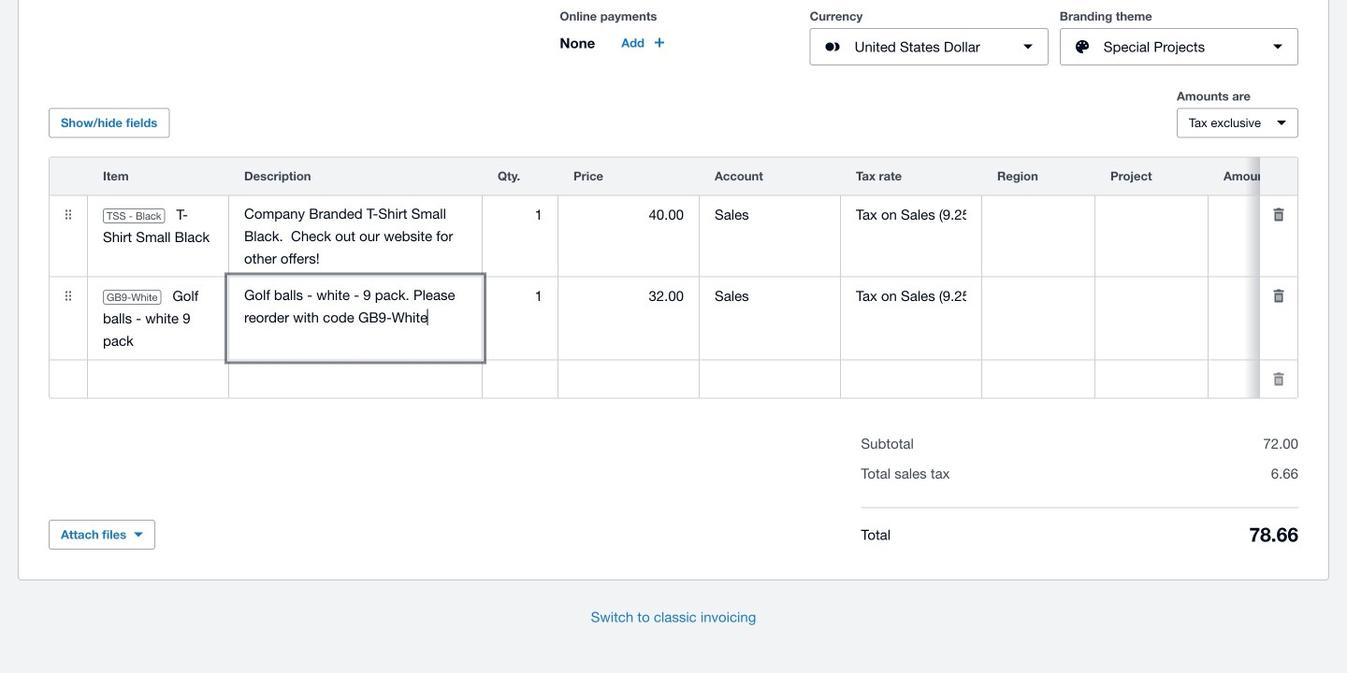 Task type: vqa. For each thing, say whether or not it's contained in the screenshot.
Invoice line item list element
yes



Task type: locate. For each thing, give the bounding box(es) containing it.
0 vertical spatial remove image
[[1260, 196, 1298, 234]]

None field
[[483, 197, 558, 233], [559, 197, 699, 233], [700, 197, 840, 233], [841, 197, 981, 233], [982, 197, 1095, 233], [1096, 197, 1208, 233], [1209, 197, 1347, 233], [483, 278, 558, 314], [559, 278, 699, 314], [1096, 278, 1208, 314], [1209, 278, 1347, 314], [88, 362, 228, 397], [483, 362, 558, 397], [559, 362, 699, 397], [1209, 362, 1347, 397], [483, 197, 558, 233], [559, 197, 699, 233], [700, 197, 840, 233], [841, 197, 981, 233], [982, 197, 1095, 233], [1096, 197, 1208, 233], [1209, 197, 1347, 233], [483, 278, 558, 314], [559, 278, 699, 314], [1096, 278, 1208, 314], [1209, 278, 1347, 314], [88, 362, 228, 397], [483, 362, 558, 397], [559, 362, 699, 397], [1209, 362, 1347, 397]]

drag and drop line image
[[50, 278, 87, 315]]

None text field
[[229, 278, 482, 336]]

remove image down more line item options element at top right
[[1260, 196, 1298, 234]]

none text field inside invoice line item list element
[[229, 278, 482, 336]]

1 remove image from the top
[[1260, 196, 1298, 234]]

None text field
[[229, 196, 482, 277], [229, 362, 482, 397], [229, 196, 482, 277], [229, 362, 482, 397]]

remove image up remove icon
[[1260, 278, 1298, 315]]

invoice line item list element
[[49, 157, 1347, 399]]

2 remove image from the top
[[1260, 278, 1298, 315]]

remove image
[[1260, 361, 1298, 398]]

1 vertical spatial remove image
[[1260, 278, 1298, 315]]

remove image
[[1260, 196, 1298, 234], [1260, 278, 1298, 315]]



Task type: describe. For each thing, give the bounding box(es) containing it.
more line item options element
[[1260, 158, 1298, 195]]

remove image for drag and drop line image
[[1260, 196, 1298, 234]]

remove image for drag and drop line icon
[[1260, 278, 1298, 315]]

drag and drop line image
[[50, 196, 87, 234]]



